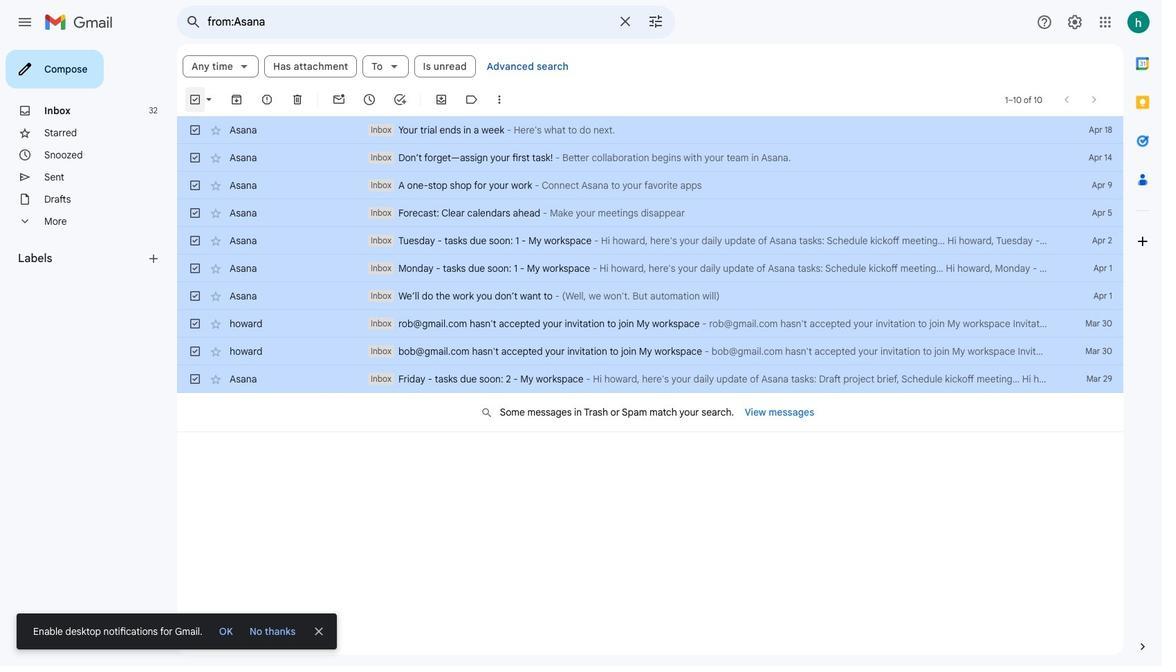 Task type: vqa. For each thing, say whether or not it's contained in the screenshot.
Minimize icon
no



Task type: locate. For each thing, give the bounding box(es) containing it.
None checkbox
[[188, 93, 202, 107], [188, 123, 202, 137], [188, 151, 202, 165], [188, 262, 202, 275], [188, 289, 202, 303], [188, 317, 202, 331], [188, 372, 202, 386], [188, 93, 202, 107], [188, 123, 202, 137], [188, 151, 202, 165], [188, 262, 202, 275], [188, 289, 202, 303], [188, 317, 202, 331], [188, 372, 202, 386]]

report spam image
[[260, 93, 274, 107]]

None search field
[[177, 6, 675, 39]]

2 row from the top
[[177, 144, 1124, 172]]

row
[[177, 116, 1124, 144], [177, 144, 1124, 172], [177, 172, 1124, 199], [177, 199, 1124, 227], [177, 227, 1124, 255], [177, 255, 1124, 282], [177, 282, 1124, 310], [177, 310, 1124, 338], [177, 338, 1124, 365], [177, 365, 1124, 393]]

settings image
[[1067, 14, 1084, 30]]

9 row from the top
[[177, 338, 1124, 365]]

main content
[[177, 44, 1124, 655]]

alert
[[17, 32, 1140, 650]]

4 row from the top
[[177, 199, 1124, 227]]

None checkbox
[[188, 179, 202, 192], [188, 206, 202, 220], [188, 234, 202, 248], [188, 345, 202, 358], [188, 179, 202, 192], [188, 206, 202, 220], [188, 234, 202, 248], [188, 345, 202, 358]]

delete image
[[291, 93, 304, 107]]

navigation
[[0, 44, 177, 666]]

clear search image
[[612, 8, 639, 35]]

advanced search options image
[[642, 8, 670, 35]]

tab list
[[1124, 44, 1163, 617]]

heading
[[18, 252, 147, 266]]



Task type: describe. For each thing, give the bounding box(es) containing it.
7 row from the top
[[177, 282, 1124, 310]]

move to inbox image
[[435, 93, 448, 107]]

8 row from the top
[[177, 310, 1124, 338]]

3 row from the top
[[177, 172, 1124, 199]]

support image
[[1037, 14, 1053, 30]]

archive image
[[230, 93, 244, 107]]

6 row from the top
[[177, 255, 1124, 282]]

snooze image
[[363, 93, 376, 107]]

labels image
[[465, 93, 479, 107]]

1 row from the top
[[177, 116, 1124, 144]]

5 row from the top
[[177, 227, 1124, 255]]

add to tasks image
[[393, 93, 407, 107]]

more email options image
[[493, 93, 507, 107]]

search mail image
[[181, 10, 206, 35]]

gmail image
[[44, 8, 120, 36]]

Search mail text field
[[208, 15, 609, 29]]

main menu image
[[17, 14, 33, 30]]

10 row from the top
[[177, 365, 1124, 393]]



